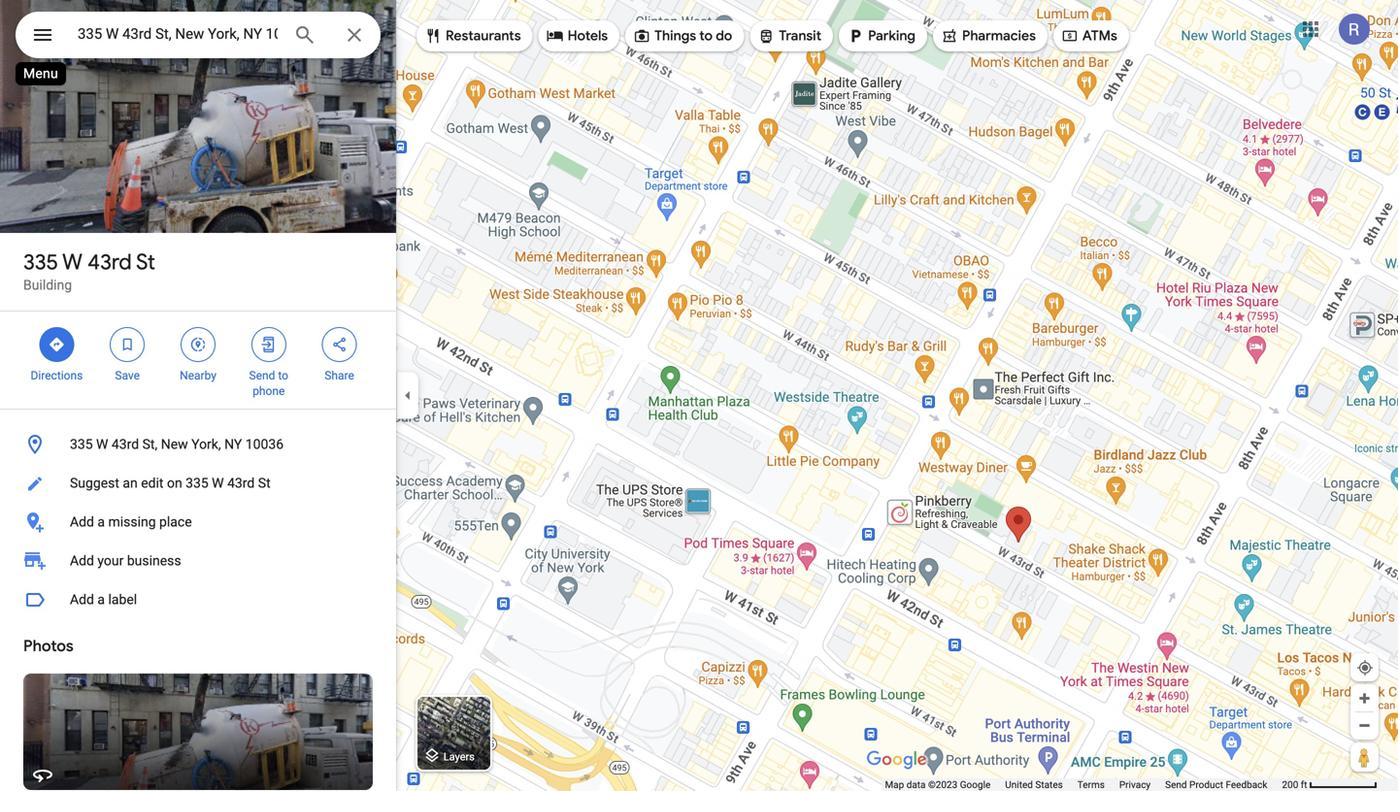 Task type: vqa. For each thing, say whether or not it's contained in the screenshot.
left Send
yes



Task type: describe. For each thing, give the bounding box(es) containing it.
things
[[655, 27, 697, 45]]

label
[[108, 592, 137, 608]]

send for send product feedback
[[1166, 780, 1188, 791]]

add a missing place button
[[0, 503, 396, 542]]

 transit
[[758, 25, 822, 47]]

st,
[[142, 437, 158, 453]]

google maps element
[[0, 0, 1399, 792]]

st inside "335 w 43rd st building"
[[136, 249, 155, 276]]

none field inside 335 w 43rd st, new york, ny 10036 field
[[78, 22, 278, 46]]

building
[[23, 277, 72, 293]]

parking
[[869, 27, 916, 45]]


[[31, 21, 54, 49]]

 parking
[[847, 25, 916, 47]]

st inside button
[[258, 476, 271, 492]]

43rd for st
[[87, 249, 132, 276]]

do
[[716, 27, 733, 45]]

zoom out image
[[1358, 719, 1373, 733]]

©2023
[[929, 780, 958, 791]]

add a label button
[[0, 581, 396, 620]]

335 w 43rd st, new york, ny 10036
[[70, 437, 284, 453]]

footer inside the google maps element
[[885, 779, 1283, 792]]

335 inside button
[[186, 476, 209, 492]]

w inside button
[[212, 476, 224, 492]]

 pharmacies
[[941, 25, 1036, 47]]

 things to do
[[634, 25, 733, 47]]

 button
[[16, 12, 70, 62]]

phone
[[253, 385, 285, 398]]


[[425, 25, 442, 47]]

add a label
[[70, 592, 137, 608]]

united states
[[1006, 780, 1064, 791]]

add your business
[[70, 553, 181, 569]]

place
[[159, 514, 192, 530]]

an
[[123, 476, 138, 492]]

335 w 43rd st building
[[23, 249, 155, 293]]

a for label
[[98, 592, 105, 608]]

add for add your business
[[70, 553, 94, 569]]

united
[[1006, 780, 1034, 791]]

show street view coverage image
[[1351, 743, 1379, 772]]

hotels
[[568, 27, 608, 45]]

a for missing
[[98, 514, 105, 530]]


[[331, 334, 348, 356]]

photos
[[23, 637, 74, 657]]

43rd for st,
[[112, 437, 139, 453]]


[[634, 25, 651, 47]]



Task type: locate. For each thing, give the bounding box(es) containing it.
 search field
[[16, 12, 381, 62]]

send product feedback button
[[1166, 779, 1268, 792]]

add a missing place
[[70, 514, 192, 530]]

send inside button
[[1166, 780, 1188, 791]]

product
[[1190, 780, 1224, 791]]

335 up suggest
[[70, 437, 93, 453]]

transit
[[779, 27, 822, 45]]

united states button
[[1006, 779, 1064, 792]]

w inside button
[[96, 437, 108, 453]]

w up building
[[62, 249, 82, 276]]

 restaurants
[[425, 25, 521, 47]]

add for add a label
[[70, 592, 94, 608]]

business
[[127, 553, 181, 569]]

1 vertical spatial to
[[278, 369, 289, 383]]

0 vertical spatial a
[[98, 514, 105, 530]]

footer containing map data ©2023 google
[[885, 779, 1283, 792]]

share
[[325, 369, 354, 383]]

add
[[70, 514, 94, 530], [70, 553, 94, 569], [70, 592, 94, 608]]

nearby
[[180, 369, 217, 383]]

a left missing
[[98, 514, 105, 530]]

map
[[885, 780, 905, 791]]


[[547, 25, 564, 47]]

43rd inside "335 w 43rd st building"
[[87, 249, 132, 276]]

0 horizontal spatial 335
[[23, 249, 58, 276]]

0 vertical spatial to
[[700, 27, 713, 45]]

2 vertical spatial add
[[70, 592, 94, 608]]

send to phone
[[249, 369, 289, 398]]

directions
[[31, 369, 83, 383]]

43rd down "ny"
[[227, 476, 255, 492]]

1 horizontal spatial 335
[[70, 437, 93, 453]]

1 add from the top
[[70, 514, 94, 530]]

to inside  things to do
[[700, 27, 713, 45]]

st down 10036
[[258, 476, 271, 492]]

0 horizontal spatial to
[[278, 369, 289, 383]]


[[758, 25, 775, 47]]

collapse side panel image
[[397, 385, 419, 407]]

w inside "335 w 43rd st building"
[[62, 249, 82, 276]]


[[1062, 25, 1079, 47]]

0 horizontal spatial st
[[136, 249, 155, 276]]

ny
[[224, 437, 242, 453]]

send product feedback
[[1166, 780, 1268, 791]]

335 inside button
[[70, 437, 93, 453]]

200 ft
[[1283, 780, 1308, 791]]

states
[[1036, 780, 1064, 791]]

add left your at the left of the page
[[70, 553, 94, 569]]

2 horizontal spatial w
[[212, 476, 224, 492]]

suggest an edit on 335 w 43rd st button
[[0, 464, 396, 503]]

2 vertical spatial w
[[212, 476, 224, 492]]

a
[[98, 514, 105, 530], [98, 592, 105, 608]]

map data ©2023 google
[[885, 780, 991, 791]]


[[119, 334, 136, 356]]

43rd up 
[[87, 249, 132, 276]]

200 ft button
[[1283, 780, 1379, 791]]

footer
[[885, 779, 1283, 792]]

suggest
[[70, 476, 119, 492]]

add down suggest
[[70, 514, 94, 530]]

w for st,
[[96, 437, 108, 453]]

privacy button
[[1120, 779, 1151, 792]]

privacy
[[1120, 780, 1151, 791]]

york,
[[191, 437, 221, 453]]

1 horizontal spatial w
[[96, 437, 108, 453]]

 atms
[[1062, 25, 1118, 47]]

335 w 43rd st main content
[[0, 0, 396, 792]]

43rd
[[87, 249, 132, 276], [112, 437, 139, 453], [227, 476, 255, 492]]

43rd inside button
[[112, 437, 139, 453]]

1 vertical spatial a
[[98, 592, 105, 608]]

0 vertical spatial w
[[62, 249, 82, 276]]

2 add from the top
[[70, 553, 94, 569]]

show your location image
[[1357, 660, 1375, 677]]

terms button
[[1078, 779, 1105, 792]]

terms
[[1078, 780, 1105, 791]]

send inside send to phone
[[249, 369, 275, 383]]

0 vertical spatial add
[[70, 514, 94, 530]]

add left label
[[70, 592, 94, 608]]

w up suggest
[[96, 437, 108, 453]]

edit
[[141, 476, 164, 492]]

1 a from the top
[[98, 514, 105, 530]]

 hotels
[[547, 25, 608, 47]]

335 w 43rd st, new york, ny 10036 button
[[0, 426, 396, 464]]

10036
[[246, 437, 284, 453]]

your
[[98, 553, 124, 569]]

to inside send to phone
[[278, 369, 289, 383]]

ft
[[1302, 780, 1308, 791]]

0 vertical spatial st
[[136, 249, 155, 276]]


[[189, 334, 207, 356]]

0 vertical spatial send
[[249, 369, 275, 383]]


[[260, 334, 278, 356]]

0 vertical spatial 335
[[23, 249, 58, 276]]

2 vertical spatial 335
[[186, 476, 209, 492]]

st
[[136, 249, 155, 276], [258, 476, 271, 492]]

1 vertical spatial add
[[70, 553, 94, 569]]

0 horizontal spatial w
[[62, 249, 82, 276]]

335 for st
[[23, 249, 58, 276]]

1 horizontal spatial send
[[1166, 780, 1188, 791]]

data
[[907, 780, 926, 791]]

to up phone
[[278, 369, 289, 383]]

suggest an edit on 335 w 43rd st
[[70, 476, 271, 492]]

2 horizontal spatial 335
[[186, 476, 209, 492]]


[[48, 334, 65, 356]]

zoom in image
[[1358, 692, 1373, 706]]

3 add from the top
[[70, 592, 94, 608]]


[[941, 25, 959, 47]]

send for send to phone
[[249, 369, 275, 383]]

missing
[[108, 514, 156, 530]]

w
[[62, 249, 82, 276], [96, 437, 108, 453], [212, 476, 224, 492]]

335 for st,
[[70, 437, 93, 453]]

0 vertical spatial 43rd
[[87, 249, 132, 276]]

google
[[961, 780, 991, 791]]

1 vertical spatial w
[[96, 437, 108, 453]]

335 inside "335 w 43rd st building"
[[23, 249, 58, 276]]

add your business link
[[0, 542, 396, 581]]

to
[[700, 27, 713, 45], [278, 369, 289, 383]]

on
[[167, 476, 182, 492]]

1 vertical spatial st
[[258, 476, 271, 492]]

1 horizontal spatial st
[[258, 476, 271, 492]]

send
[[249, 369, 275, 383], [1166, 780, 1188, 791]]

43rd inside button
[[227, 476, 255, 492]]

restaurants
[[446, 27, 521, 45]]

1 vertical spatial send
[[1166, 780, 1188, 791]]

335 right on
[[186, 476, 209, 492]]

1 vertical spatial 335
[[70, 437, 93, 453]]

335 up building
[[23, 249, 58, 276]]


[[847, 25, 865, 47]]

2 a from the top
[[98, 592, 105, 608]]

1 vertical spatial 43rd
[[112, 437, 139, 453]]

google account: ruby anderson  
(rubyanndersson@gmail.com) image
[[1340, 14, 1371, 45]]

add for add a missing place
[[70, 514, 94, 530]]

feedback
[[1226, 780, 1268, 791]]

atms
[[1083, 27, 1118, 45]]

to left do
[[700, 27, 713, 45]]

send left product on the bottom of page
[[1166, 780, 1188, 791]]

0 horizontal spatial send
[[249, 369, 275, 383]]

335
[[23, 249, 58, 276], [70, 437, 93, 453], [186, 476, 209, 492]]

43rd left st,
[[112, 437, 139, 453]]

1 horizontal spatial to
[[700, 27, 713, 45]]

pharmacies
[[963, 27, 1036, 45]]

None field
[[78, 22, 278, 46]]

200
[[1283, 780, 1299, 791]]

new
[[161, 437, 188, 453]]

a left label
[[98, 592, 105, 608]]

w down york,
[[212, 476, 224, 492]]

st up 
[[136, 249, 155, 276]]

send up phone
[[249, 369, 275, 383]]

actions for 335 w 43rd st region
[[0, 312, 396, 409]]

layers
[[444, 751, 475, 763]]

2 vertical spatial 43rd
[[227, 476, 255, 492]]

335 W 43rd St, New York, NY 10036 field
[[16, 12, 381, 58]]

w for st
[[62, 249, 82, 276]]

save
[[115, 369, 140, 383]]



